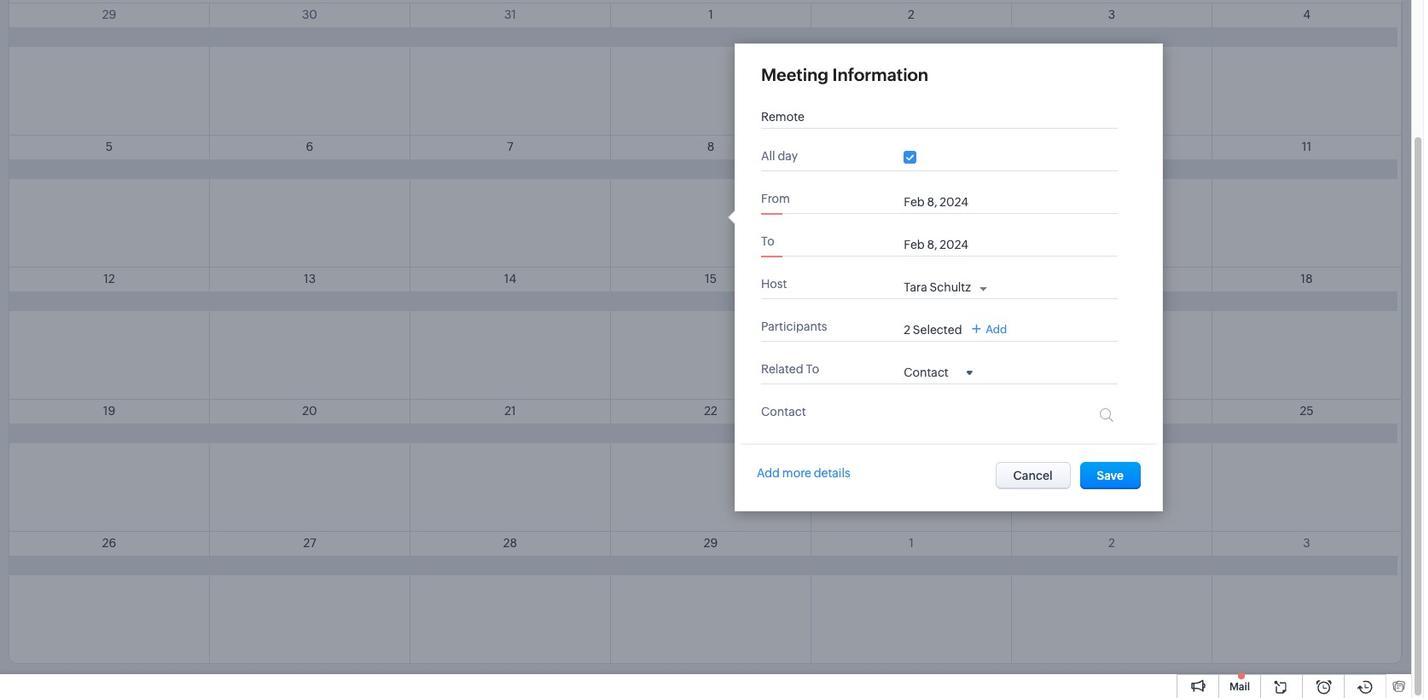 Task type: describe. For each thing, give the bounding box(es) containing it.
18
[[1301, 272, 1313, 286]]

mmm d, yyyy text field for from
[[904, 195, 998, 209]]

mmm d, yyyy text field for to
[[904, 238, 998, 252]]

15
[[705, 272, 717, 286]]

16
[[905, 272, 917, 286]]

more
[[782, 467, 811, 480]]

24
[[1105, 404, 1119, 418]]

add for add 'link'
[[986, 323, 1007, 336]]

Contact field
[[904, 365, 973, 380]]

related to
[[761, 363, 819, 376]]

add more details
[[757, 467, 850, 480]]

1 vertical spatial 3
[[1303, 537, 1310, 550]]

28
[[503, 537, 517, 550]]

19
[[103, 404, 115, 418]]

6
[[306, 140, 313, 154]]

tara
[[904, 281, 927, 294]]

1 horizontal spatial 1
[[909, 537, 914, 550]]

1 horizontal spatial 29
[[704, 537, 718, 550]]

from
[[761, 192, 790, 206]]

contact inside contact field
[[904, 366, 949, 380]]

8
[[707, 140, 714, 154]]

meeting information
[[761, 65, 929, 84]]

0 vertical spatial 1
[[708, 8, 713, 21]]

20
[[302, 404, 317, 418]]

participants
[[761, 320, 827, 334]]

Location text field
[[761, 110, 1102, 124]]

25
[[1300, 404, 1314, 418]]

1 horizontal spatial to
[[806, 363, 819, 376]]

all day
[[761, 149, 798, 163]]

7
[[507, 140, 513, 154]]

0 horizontal spatial to
[[761, 235, 775, 248]]

13
[[304, 272, 316, 286]]

add link
[[972, 323, 1007, 336]]



Task type: vqa. For each thing, say whether or not it's contained in the screenshot.
Kwik
no



Task type: locate. For each thing, give the bounding box(es) containing it.
None button
[[995, 462, 1071, 490], [1080, 462, 1141, 490], [995, 462, 1071, 490], [1080, 462, 1141, 490]]

add left the "more"
[[757, 467, 780, 480]]

1 mmm d, yyyy text field from the top
[[904, 195, 998, 209]]

30
[[302, 8, 317, 21]]

to up host
[[761, 235, 775, 248]]

2 mmm d, yyyy text field from the top
[[904, 238, 998, 252]]

0 vertical spatial 3
[[1108, 8, 1115, 21]]

add for add more details
[[757, 467, 780, 480]]

mmm d, yyyy text field up schultz
[[904, 238, 998, 252]]

contact down 'related'
[[761, 405, 806, 419]]

0 horizontal spatial 3
[[1108, 8, 1115, 21]]

2
[[908, 8, 915, 21], [904, 323, 911, 337], [1108, 537, 1115, 550]]

0 horizontal spatial 1
[[708, 8, 713, 21]]

29
[[102, 8, 116, 21], [704, 537, 718, 550]]

0 vertical spatial 29
[[102, 8, 116, 21]]

21
[[504, 404, 516, 418]]

0 horizontal spatial 29
[[102, 8, 116, 21]]

details
[[814, 467, 850, 480]]

related
[[761, 363, 803, 376]]

to
[[761, 235, 775, 248], [806, 363, 819, 376]]

1 vertical spatial 1
[[909, 537, 914, 550]]

meeting
[[761, 65, 829, 84]]

0 vertical spatial to
[[761, 235, 775, 248]]

1 vertical spatial add
[[757, 467, 780, 480]]

4
[[1303, 8, 1311, 21]]

add more details link
[[757, 467, 850, 480]]

9
[[908, 140, 915, 154]]

to right 'related'
[[806, 363, 819, 376]]

0 vertical spatial mmm d, yyyy text field
[[904, 195, 998, 209]]

contact
[[904, 366, 949, 380], [761, 405, 806, 419]]

1 horizontal spatial add
[[986, 323, 1007, 336]]

1 horizontal spatial contact
[[904, 366, 949, 380]]

26
[[102, 537, 116, 550]]

2 vertical spatial 2
[[1108, 537, 1115, 550]]

all
[[761, 149, 775, 163]]

0 vertical spatial contact
[[904, 366, 949, 380]]

1 vertical spatial 2
[[904, 323, 911, 337]]

27
[[303, 537, 316, 550]]

1 horizontal spatial 3
[[1303, 537, 1310, 550]]

31
[[504, 8, 516, 21]]

host
[[761, 277, 787, 291]]

mmm d, yyyy text field down 9
[[904, 195, 998, 209]]

1
[[708, 8, 713, 21], [909, 537, 914, 550]]

3
[[1108, 8, 1115, 21], [1303, 537, 1310, 550]]

1 vertical spatial mmm d, yyyy text field
[[904, 238, 998, 252]]

2 selected
[[904, 323, 962, 337]]

mail
[[1230, 682, 1250, 694]]

day
[[778, 149, 798, 163]]

tara schultz
[[904, 281, 971, 294]]

0 horizontal spatial add
[[757, 467, 780, 480]]

22
[[704, 404, 717, 418]]

0 vertical spatial 2
[[908, 8, 915, 21]]

mmm d, yyyy text field
[[904, 195, 998, 209], [904, 238, 998, 252]]

1 vertical spatial contact
[[761, 405, 806, 419]]

add right selected
[[986, 323, 1007, 336]]

5
[[106, 140, 113, 154]]

selected
[[913, 323, 962, 337]]

11
[[1302, 140, 1312, 154]]

1 vertical spatial to
[[806, 363, 819, 376]]

0 vertical spatial add
[[986, 323, 1007, 336]]

12
[[103, 272, 115, 286]]

schultz
[[930, 281, 971, 294]]

0 horizontal spatial contact
[[761, 405, 806, 419]]

1 vertical spatial 29
[[704, 537, 718, 550]]

contact down 2 selected
[[904, 366, 949, 380]]

14
[[504, 272, 516, 286]]

information
[[832, 65, 929, 84]]

add
[[986, 323, 1007, 336], [757, 467, 780, 480]]



